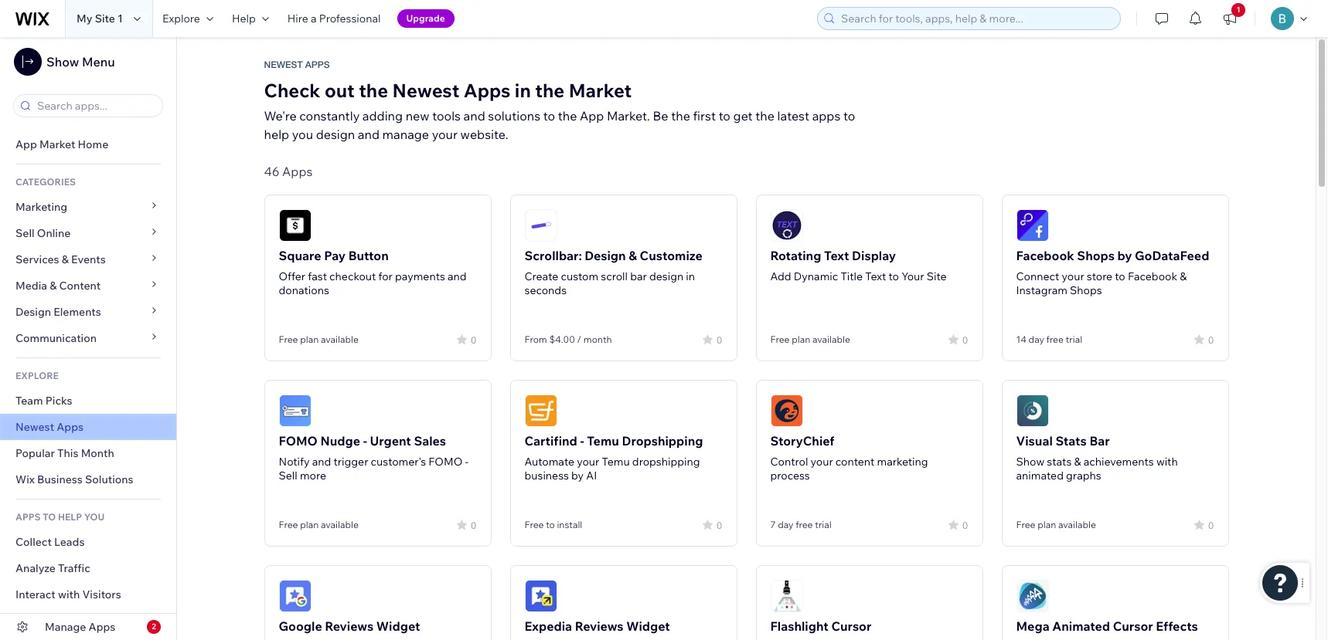 Task type: vqa. For each thing, say whether or not it's contained in the screenshot.
available corresponding to Urgent
yes



Task type: describe. For each thing, give the bounding box(es) containing it.
explore
[[162, 12, 200, 26]]

popular this month
[[15, 447, 114, 461]]

fast
[[308, 270, 327, 284]]

newest inside sidebar element
[[15, 421, 54, 435]]

services
[[15, 253, 59, 267]]

business
[[525, 469, 569, 483]]

control
[[771, 455, 808, 469]]

Search apps... field
[[32, 95, 158, 117]]

available for add
[[813, 334, 850, 346]]

rotating
[[771, 248, 821, 264]]

month
[[584, 334, 612, 346]]

& inside media & content link
[[50, 279, 57, 293]]

free for square pay button
[[279, 334, 298, 346]]

out
[[325, 79, 355, 102]]

46
[[264, 164, 280, 179]]

1 inside button
[[1237, 5, 1241, 15]]

2 horizontal spatial newest
[[392, 79, 460, 102]]

online
[[37, 227, 71, 240]]

sell online link
[[0, 220, 176, 247]]

wix business solutions link
[[0, 467, 176, 493]]

instagram
[[1016, 284, 1068, 298]]

the up we're constantly adding new tools and solutions to the app market. be the first to get the latest apps to help you design and manage your website.
[[535, 79, 565, 102]]

$4.00
[[549, 334, 575, 346]]

0 for fomo nudge - urgent sales
[[471, 520, 477, 532]]

collect leads link
[[0, 530, 176, 556]]

free plan available for urgent
[[279, 520, 359, 531]]

7 day free trial
[[771, 520, 832, 531]]

bar
[[1090, 434, 1110, 449]]

0 horizontal spatial -
[[363, 434, 367, 449]]

install
[[557, 520, 582, 531]]

plan for urgent
[[300, 520, 319, 531]]

reviews for expedia
[[575, 619, 624, 635]]

available for offer
[[321, 334, 359, 346]]

square pay button logo image
[[279, 210, 311, 242]]

we're
[[264, 108, 297, 124]]

dynamic
[[794, 270, 838, 284]]

trial for shops
[[1066, 334, 1083, 346]]

title
[[841, 270, 863, 284]]

button
[[348, 248, 389, 264]]

solutions
[[488, 108, 541, 124]]

to inside 'rotating text display add dynamic title text to your site'
[[889, 270, 899, 284]]

analyze
[[15, 562, 56, 576]]

help
[[232, 12, 256, 26]]

animated
[[1016, 469, 1064, 483]]

site inside 'rotating text display add dynamic title text to your site'
[[927, 270, 947, 284]]

analyze traffic link
[[0, 556, 176, 582]]

and inside square pay button offer fast checkout for payments and donations
[[448, 270, 467, 284]]

your
[[902, 270, 924, 284]]

0 for visual stats bar
[[1208, 520, 1214, 532]]

& inside "facebook shops by godatafeed connect your store to facebook & instagram shops"
[[1180, 270, 1187, 284]]

0 for facebook shops by godatafeed
[[1208, 334, 1214, 346]]

free plan available for show
[[1016, 520, 1096, 531]]

& inside scrollbar: design & customize create custom scroll bar design in seconds
[[629, 248, 637, 264]]

0 for storychief
[[963, 520, 968, 532]]

market.
[[607, 108, 650, 124]]

leads
[[54, 536, 85, 550]]

scroll
[[601, 270, 628, 284]]

apps to help you
[[15, 512, 105, 523]]

animated
[[1053, 619, 1110, 635]]

14
[[1016, 334, 1027, 346]]

communication link
[[0, 326, 176, 352]]

newest apps inside sidebar element
[[15, 421, 84, 435]]

in inside scrollbar: design & customize create custom scroll bar design in seconds
[[686, 270, 695, 284]]

explore
[[15, 370, 59, 382]]

7
[[771, 520, 776, 531]]

mega
[[1016, 619, 1050, 635]]

ai
[[586, 469, 597, 483]]

professional
[[319, 12, 381, 26]]

apps up this
[[57, 421, 84, 435]]

tools
[[432, 108, 461, 124]]

new
[[406, 108, 430, 124]]

from
[[525, 334, 547, 346]]

1 button
[[1213, 0, 1247, 37]]

scrollbar: design & customize logo image
[[525, 210, 557, 242]]

flashlight
[[771, 619, 829, 635]]

website.
[[461, 127, 508, 142]]

cartifind - temu dropshipping automate your temu dropshipping business by ai
[[525, 434, 703, 483]]

1 vertical spatial shops
[[1070, 284, 1102, 298]]

1 vertical spatial temu
[[602, 455, 630, 469]]

latest
[[777, 108, 810, 124]]

mega animated cursor effects
[[1016, 619, 1198, 635]]

check
[[264, 79, 321, 102]]

square
[[279, 248, 321, 264]]

create
[[525, 270, 559, 284]]

team
[[15, 394, 43, 408]]

show inside show menu button
[[46, 54, 79, 70]]

your inside we're constantly adding new tools and solutions to the app market. be the first to get the latest apps to help you design and manage your website.
[[432, 127, 458, 142]]

free plan available for offer
[[279, 334, 359, 346]]

collect leads
[[15, 536, 85, 550]]

marketing link
[[0, 194, 176, 220]]

hire a professional
[[287, 12, 381, 26]]

day for shops
[[1029, 334, 1045, 346]]

1 vertical spatial fomo
[[429, 455, 463, 469]]

sell online
[[15, 227, 71, 240]]

show menu
[[46, 54, 115, 70]]

with inside "link"
[[58, 588, 80, 602]]

with inside visual stats bar show stats & achievements with animated graphs
[[1157, 455, 1178, 469]]

show inside visual stats bar show stats & achievements with animated graphs
[[1016, 455, 1045, 469]]

bar
[[630, 270, 647, 284]]

0 vertical spatial shops
[[1077, 248, 1115, 264]]

0 vertical spatial facebook
[[1016, 248, 1075, 264]]

the right be
[[671, 108, 690, 124]]

app market home link
[[0, 131, 176, 158]]

content
[[836, 455, 875, 469]]

you
[[292, 127, 313, 142]]

communication
[[15, 332, 99, 346]]

free for rotating text display
[[771, 334, 790, 346]]

free to install
[[525, 520, 582, 531]]

my
[[77, 12, 92, 26]]

donations
[[279, 284, 329, 298]]

check out the newest apps in the market
[[264, 79, 632, 102]]

visual stats bar logo image
[[1016, 395, 1049, 428]]

custom
[[561, 270, 599, 284]]

payments
[[395, 270, 445, 284]]

fomo nudge - urgent sales notify and trigger customer's fomo - sell more
[[279, 434, 469, 483]]

0 horizontal spatial 1
[[118, 12, 123, 26]]

1 horizontal spatial newest
[[264, 60, 303, 70]]

offer
[[279, 270, 305, 284]]

free plan available for add
[[771, 334, 850, 346]]

plan for offer
[[300, 334, 319, 346]]

sell inside fomo nudge - urgent sales notify and trigger customer's fomo - sell more
[[279, 469, 297, 483]]

google reviews widget
[[279, 619, 420, 635]]

0 horizontal spatial text
[[824, 248, 849, 264]]

free for control
[[796, 520, 813, 531]]

hire a professional link
[[278, 0, 390, 37]]

elements
[[54, 305, 101, 319]]

process
[[771, 469, 810, 483]]

/
[[577, 334, 582, 346]]

0 for square pay button
[[471, 334, 477, 346]]

1 vertical spatial facebook
[[1128, 270, 1178, 284]]



Task type: locate. For each thing, give the bounding box(es) containing it.
display
[[852, 248, 896, 264]]

nudge
[[320, 434, 360, 449]]

storychief logo image
[[771, 395, 803, 428]]

0 horizontal spatial in
[[515, 79, 531, 102]]

0 horizontal spatial app
[[15, 138, 37, 152]]

design inside sidebar element
[[15, 305, 51, 319]]

trial right "14" on the bottom of page
[[1066, 334, 1083, 346]]

show down visual at the right
[[1016, 455, 1045, 469]]

to right apps
[[843, 108, 855, 124]]

design down customize
[[649, 270, 684, 284]]

newest up popular
[[15, 421, 54, 435]]

services & events
[[15, 253, 106, 267]]

connect
[[1016, 270, 1060, 284]]

fomo up notify
[[279, 434, 318, 449]]

your inside "facebook shops by godatafeed connect your store to facebook & instagram shops"
[[1062, 270, 1085, 284]]

Search for tools, apps, help & more... field
[[837, 8, 1116, 29]]

1 horizontal spatial design
[[585, 248, 626, 264]]

1 vertical spatial sell
[[279, 469, 297, 483]]

1 horizontal spatial sell
[[279, 469, 297, 483]]

0 horizontal spatial site
[[95, 12, 115, 26]]

reviews
[[325, 619, 374, 635], [575, 619, 624, 635]]

free
[[279, 334, 298, 346], [771, 334, 790, 346], [279, 520, 298, 531], [525, 520, 544, 531], [1016, 520, 1036, 531]]

2 reviews from the left
[[575, 619, 624, 635]]

expedia reviews widget logo image
[[525, 581, 557, 613]]

app up categories
[[15, 138, 37, 152]]

& right 'stats'
[[1074, 455, 1081, 469]]

1 horizontal spatial reviews
[[575, 619, 624, 635]]

popular this month link
[[0, 441, 176, 467]]

analyze traffic
[[15, 562, 90, 576]]

available for show
[[1058, 520, 1096, 531]]

1 vertical spatial free
[[796, 520, 813, 531]]

pay
[[324, 248, 346, 264]]

& inside services & events link
[[62, 253, 69, 267]]

& inside visual stats bar show stats & achievements with animated graphs
[[1074, 455, 1081, 469]]

newest up new
[[392, 79, 460, 102]]

- right the cartifind
[[580, 434, 584, 449]]

1 horizontal spatial trial
[[1066, 334, 1083, 346]]

interact with visitors link
[[0, 582, 176, 609]]

stats
[[1047, 455, 1072, 469]]

1 vertical spatial market
[[39, 138, 75, 152]]

design up scroll
[[585, 248, 626, 264]]

plan down donations
[[300, 334, 319, 346]]

available down more
[[321, 520, 359, 531]]

0 vertical spatial trial
[[1066, 334, 1083, 346]]

1 horizontal spatial market
[[569, 79, 632, 102]]

sell inside sidebar element
[[15, 227, 35, 240]]

upgrade
[[406, 12, 445, 24]]

plan for add
[[792, 334, 811, 346]]

app
[[580, 108, 604, 124], [15, 138, 37, 152]]

team picks link
[[0, 388, 176, 414]]

1 vertical spatial show
[[1016, 455, 1045, 469]]

temu up ai
[[587, 434, 619, 449]]

- right nudge
[[363, 434, 367, 449]]

and right payments
[[448, 270, 467, 284]]

0 vertical spatial newest
[[264, 60, 303, 70]]

by left godatafeed
[[1118, 248, 1132, 264]]

media & content link
[[0, 273, 176, 299]]

to
[[43, 512, 56, 523]]

events
[[71, 253, 106, 267]]

0 vertical spatial temu
[[587, 434, 619, 449]]

1 horizontal spatial in
[[686, 270, 695, 284]]

1 horizontal spatial show
[[1016, 455, 1045, 469]]

your down storychief
[[811, 455, 833, 469]]

free for shops
[[1047, 334, 1064, 346]]

sell left online
[[15, 227, 35, 240]]

the right get
[[756, 108, 775, 124]]

free down add
[[771, 334, 790, 346]]

plan down more
[[300, 520, 319, 531]]

0 vertical spatial design
[[585, 248, 626, 264]]

in up solutions
[[515, 79, 531, 102]]

trial for control
[[815, 520, 832, 531]]

0 vertical spatial free
[[1047, 334, 1064, 346]]

the right solutions
[[558, 108, 577, 124]]

storychief
[[771, 434, 835, 449]]

and
[[464, 108, 485, 124], [358, 127, 380, 142], [448, 270, 467, 284], [312, 455, 331, 469]]

expedia reviews widget
[[525, 619, 670, 635]]

fomo
[[279, 434, 318, 449], [429, 455, 463, 469]]

available for urgent
[[321, 520, 359, 531]]

and up website. at top
[[464, 108, 485, 124]]

free plan available down dynamic
[[771, 334, 850, 346]]

site right your
[[927, 270, 947, 284]]

to left your
[[889, 270, 899, 284]]

and inside fomo nudge - urgent sales notify and trigger customer's fomo - sell more
[[312, 455, 331, 469]]

plan down dynamic
[[792, 334, 811, 346]]

design down media
[[15, 305, 51, 319]]

0 vertical spatial site
[[95, 12, 115, 26]]

sidebar element
[[0, 37, 177, 641]]

market left home at the left of page
[[39, 138, 75, 152]]

1 vertical spatial newest apps
[[15, 421, 84, 435]]

free left install
[[525, 520, 544, 531]]

team picks
[[15, 394, 72, 408]]

manage
[[45, 621, 86, 635]]

1 horizontal spatial with
[[1157, 455, 1178, 469]]

google reviews widget logo image
[[279, 581, 311, 613]]

scrollbar: design & customize create custom scroll bar design in seconds
[[525, 248, 703, 298]]

1 reviews from the left
[[325, 619, 374, 635]]

manage apps
[[45, 621, 115, 635]]

show left menu
[[46, 54, 79, 70]]

app inside sidebar element
[[15, 138, 37, 152]]

& right media
[[50, 279, 57, 293]]

reviews right google
[[325, 619, 374, 635]]

1 vertical spatial design
[[649, 270, 684, 284]]

picks
[[45, 394, 72, 408]]

graphs
[[1066, 469, 1102, 483]]

mega animated cursor effects logo image
[[1016, 581, 1049, 613]]

1 horizontal spatial free
[[1047, 334, 1064, 346]]

1 cursor from the left
[[832, 619, 872, 635]]

media
[[15, 279, 47, 293]]

with
[[1157, 455, 1178, 469], [58, 588, 80, 602]]

store
[[1087, 270, 1113, 284]]

shops right instagram on the top of the page
[[1070, 284, 1102, 298]]

free down animated
[[1016, 520, 1036, 531]]

trial right '7'
[[815, 520, 832, 531]]

0 horizontal spatial sell
[[15, 227, 35, 240]]

-
[[363, 434, 367, 449], [580, 434, 584, 449], [465, 455, 469, 469]]

popular
[[15, 447, 55, 461]]

1 horizontal spatial by
[[1118, 248, 1132, 264]]

free for cartifind - temu dropshipping
[[525, 520, 544, 531]]

cursor right flashlight
[[832, 619, 872, 635]]

reviews for google
[[325, 619, 374, 635]]

0 horizontal spatial free
[[796, 520, 813, 531]]

dropshipping
[[622, 434, 703, 449]]

your right automate
[[577, 455, 600, 469]]

your down tools
[[432, 127, 458, 142]]

text
[[824, 248, 849, 264], [865, 270, 886, 284]]

facebook down godatafeed
[[1128, 270, 1178, 284]]

0 vertical spatial show
[[46, 54, 79, 70]]

a
[[311, 12, 317, 26]]

fomo nudge - urgent sales logo image
[[279, 395, 311, 428]]

14 day free trial
[[1016, 334, 1083, 346]]

0 vertical spatial sell
[[15, 227, 35, 240]]

1 vertical spatial newest
[[392, 79, 460, 102]]

to right store
[[1115, 270, 1126, 284]]

1 horizontal spatial fomo
[[429, 455, 463, 469]]

rotating text display add dynamic title text to your site
[[771, 248, 947, 284]]

flashlight cursor logo image
[[771, 581, 803, 613]]

newest apps up check
[[264, 60, 330, 70]]

0 horizontal spatial trial
[[815, 520, 832, 531]]

media & content
[[15, 279, 101, 293]]

1 horizontal spatial site
[[927, 270, 947, 284]]

upgrade button
[[397, 9, 454, 28]]

0 horizontal spatial with
[[58, 588, 80, 602]]

by inside 'cartifind - temu dropshipping automate your temu dropshipping business by ai'
[[571, 469, 584, 483]]

1 horizontal spatial day
[[1029, 334, 1045, 346]]

0 for scrollbar: design & customize
[[717, 334, 723, 346]]

in down customize
[[686, 270, 695, 284]]

rotating text display logo image
[[771, 210, 803, 242]]

1 vertical spatial site
[[927, 270, 947, 284]]

0 horizontal spatial fomo
[[279, 434, 318, 449]]

1
[[1237, 5, 1241, 15], [118, 12, 123, 26]]

you
[[84, 512, 105, 523]]

your inside 'cartifind - temu dropshipping automate your temu dropshipping business by ai'
[[577, 455, 600, 469]]

day for control
[[778, 520, 794, 531]]

by inside "facebook shops by godatafeed connect your store to facebook & instagram shops"
[[1118, 248, 1132, 264]]

1 horizontal spatial newest apps
[[264, 60, 330, 70]]

1 vertical spatial text
[[865, 270, 886, 284]]

0 vertical spatial text
[[824, 248, 849, 264]]

2 horizontal spatial -
[[580, 434, 584, 449]]

interact
[[15, 588, 56, 602]]

apps up solutions
[[464, 79, 511, 102]]

to
[[543, 108, 555, 124], [719, 108, 731, 124], [843, 108, 855, 124], [889, 270, 899, 284], [1115, 270, 1126, 284], [546, 520, 555, 531]]

apps down visitors
[[89, 621, 115, 635]]

plan
[[300, 334, 319, 346], [792, 334, 811, 346], [300, 520, 319, 531], [1038, 520, 1056, 531]]

by left ai
[[571, 469, 584, 483]]

your left store
[[1062, 270, 1085, 284]]

available down graphs
[[1058, 520, 1096, 531]]

app inside we're constantly adding new tools and solutions to the app market. be the first to get the latest apps to help you design and manage your website.
[[580, 108, 604, 124]]

fomo down sales
[[429, 455, 463, 469]]

available down dynamic
[[813, 334, 850, 346]]

app market home
[[15, 138, 108, 152]]

site right my
[[95, 12, 115, 26]]

0 for rotating text display
[[963, 334, 968, 346]]

with down traffic
[[58, 588, 80, 602]]

0 horizontal spatial show
[[46, 54, 79, 70]]

0 horizontal spatial day
[[778, 520, 794, 531]]

1 horizontal spatial widget
[[626, 619, 670, 635]]

shops
[[1077, 248, 1115, 264], [1070, 284, 1102, 298]]

adding
[[363, 108, 403, 124]]

day right '7'
[[778, 520, 794, 531]]

sales
[[414, 434, 446, 449]]

godatafeed
[[1135, 248, 1210, 264]]

available down donations
[[321, 334, 359, 346]]

0 vertical spatial fomo
[[279, 434, 318, 449]]

1 horizontal spatial -
[[465, 455, 469, 469]]

1 horizontal spatial cursor
[[1113, 619, 1153, 635]]

cartifind
[[525, 434, 577, 449]]

facebook up connect
[[1016, 248, 1075, 264]]

visual stats bar show stats & achievements with animated graphs
[[1016, 434, 1178, 483]]

0 horizontal spatial design
[[15, 305, 51, 319]]

with right achievements
[[1157, 455, 1178, 469]]

text up title
[[824, 248, 849, 264]]

0 vertical spatial app
[[580, 108, 604, 124]]

facebook shops by godatafeed logo image
[[1016, 210, 1049, 242]]

0 horizontal spatial widget
[[376, 619, 420, 635]]

to right solutions
[[543, 108, 555, 124]]

help button
[[223, 0, 278, 37]]

cursor
[[832, 619, 872, 635], [1113, 619, 1153, 635]]

free right '7'
[[796, 520, 813, 531]]

wix business solutions
[[15, 473, 133, 487]]

0 horizontal spatial newest apps
[[15, 421, 84, 435]]

0 vertical spatial with
[[1157, 455, 1178, 469]]

2 vertical spatial newest
[[15, 421, 54, 435]]

site
[[95, 12, 115, 26], [927, 270, 947, 284]]

free down donations
[[279, 334, 298, 346]]

newest apps
[[264, 60, 330, 70], [15, 421, 84, 435]]

design
[[316, 127, 355, 142], [649, 270, 684, 284]]

free right "14" on the bottom of page
[[1047, 334, 1064, 346]]

free
[[1047, 334, 1064, 346], [796, 520, 813, 531]]

design inside we're constantly adding new tools and solutions to the app market. be the first to get the latest apps to help you design and manage your website.
[[316, 127, 355, 142]]

day right "14" on the bottom of page
[[1029, 334, 1045, 346]]

0 horizontal spatial facebook
[[1016, 248, 1075, 264]]

- inside 'cartifind - temu dropshipping automate your temu dropshipping business by ai'
[[580, 434, 584, 449]]

text down display
[[865, 270, 886, 284]]

free down notify
[[279, 520, 298, 531]]

constantly
[[299, 108, 360, 124]]

to left install
[[546, 520, 555, 531]]

1 horizontal spatial text
[[865, 270, 886, 284]]

menu
[[82, 54, 115, 70]]

free for visual stats bar
[[1016, 520, 1036, 531]]

reviews right expedia
[[575, 619, 624, 635]]

visitors
[[82, 588, 121, 602]]

customer's
[[371, 455, 426, 469]]

month
[[81, 447, 114, 461]]

newest apps down team picks
[[15, 421, 84, 435]]

1 horizontal spatial facebook
[[1128, 270, 1178, 284]]

cursor left effects
[[1113, 619, 1153, 635]]

design elements
[[15, 305, 101, 319]]

widget for expedia reviews widget
[[626, 619, 670, 635]]

plan down animated
[[1038, 520, 1056, 531]]

design inside scrollbar: design & customize create custom scroll bar design in seconds
[[649, 270, 684, 284]]

apps up out
[[305, 60, 330, 70]]

free for fomo nudge - urgent sales
[[279, 520, 298, 531]]

0 vertical spatial in
[[515, 79, 531, 102]]

& left events
[[62, 253, 69, 267]]

help
[[58, 512, 82, 523]]

show menu button
[[14, 48, 115, 76]]

widget for google reviews widget
[[376, 619, 420, 635]]

and right notify
[[312, 455, 331, 469]]

shops up store
[[1077, 248, 1115, 264]]

0 vertical spatial by
[[1118, 248, 1132, 264]]

0 for cartifind - temu dropshipping
[[717, 520, 723, 532]]

apps right 46
[[282, 164, 313, 179]]

newest up check
[[264, 60, 303, 70]]

1 vertical spatial with
[[58, 588, 80, 602]]

0 vertical spatial newest apps
[[264, 60, 330, 70]]

to inside "facebook shops by godatafeed connect your store to facebook & instagram shops"
[[1115, 270, 1126, 284]]

&
[[629, 248, 637, 264], [62, 253, 69, 267], [1180, 270, 1187, 284], [50, 279, 57, 293], [1074, 455, 1081, 469]]

1 horizontal spatial app
[[580, 108, 604, 124]]

manage
[[382, 127, 429, 142]]

1 widget from the left
[[376, 619, 420, 635]]

free plan available down donations
[[279, 334, 359, 346]]

to left get
[[719, 108, 731, 124]]

1 vertical spatial app
[[15, 138, 37, 152]]

design down constantly at the top left
[[316, 127, 355, 142]]

design elements link
[[0, 299, 176, 326]]

0 horizontal spatial market
[[39, 138, 75, 152]]

1 vertical spatial by
[[571, 469, 584, 483]]

1 vertical spatial day
[[778, 520, 794, 531]]

design
[[585, 248, 626, 264], [15, 305, 51, 319]]

your inside storychief control your content marketing process
[[811, 455, 833, 469]]

0 horizontal spatial newest
[[15, 421, 54, 435]]

app left market.
[[580, 108, 604, 124]]

storychief control your content marketing process
[[771, 434, 928, 483]]

market up market.
[[569, 79, 632, 102]]

0 vertical spatial design
[[316, 127, 355, 142]]

plan for show
[[1038, 520, 1056, 531]]

1 horizontal spatial 1
[[1237, 5, 1241, 15]]

1 vertical spatial trial
[[815, 520, 832, 531]]

1 vertical spatial in
[[686, 270, 695, 284]]

1 horizontal spatial design
[[649, 270, 684, 284]]

0 horizontal spatial cursor
[[832, 619, 872, 635]]

1 vertical spatial design
[[15, 305, 51, 319]]

and down adding
[[358, 127, 380, 142]]

temu
[[587, 434, 619, 449], [602, 455, 630, 469]]

- right the customer's
[[465, 455, 469, 469]]

the up adding
[[359, 79, 388, 102]]

free plan available down more
[[279, 520, 359, 531]]

design inside scrollbar: design & customize create custom scroll bar design in seconds
[[585, 248, 626, 264]]

scrollbar:
[[525, 248, 582, 264]]

2 cursor from the left
[[1113, 619, 1153, 635]]

2 widget from the left
[[626, 619, 670, 635]]

cartifind - temu dropshipping logo image
[[525, 395, 557, 428]]

sell left more
[[279, 469, 297, 483]]

& down godatafeed
[[1180, 270, 1187, 284]]

market inside sidebar element
[[39, 138, 75, 152]]

day
[[1029, 334, 1045, 346], [778, 520, 794, 531]]

from $4.00 / month
[[525, 334, 612, 346]]

free plan available down animated
[[1016, 520, 1096, 531]]

& up bar
[[629, 248, 637, 264]]

0 horizontal spatial design
[[316, 127, 355, 142]]

notify
[[279, 455, 310, 469]]

0 vertical spatial market
[[569, 79, 632, 102]]

trigger
[[334, 455, 368, 469]]

0 vertical spatial day
[[1029, 334, 1045, 346]]

for
[[378, 270, 393, 284]]

temu right ai
[[602, 455, 630, 469]]

interact with visitors
[[15, 588, 121, 602]]

0 horizontal spatial by
[[571, 469, 584, 483]]

0 horizontal spatial reviews
[[325, 619, 374, 635]]



